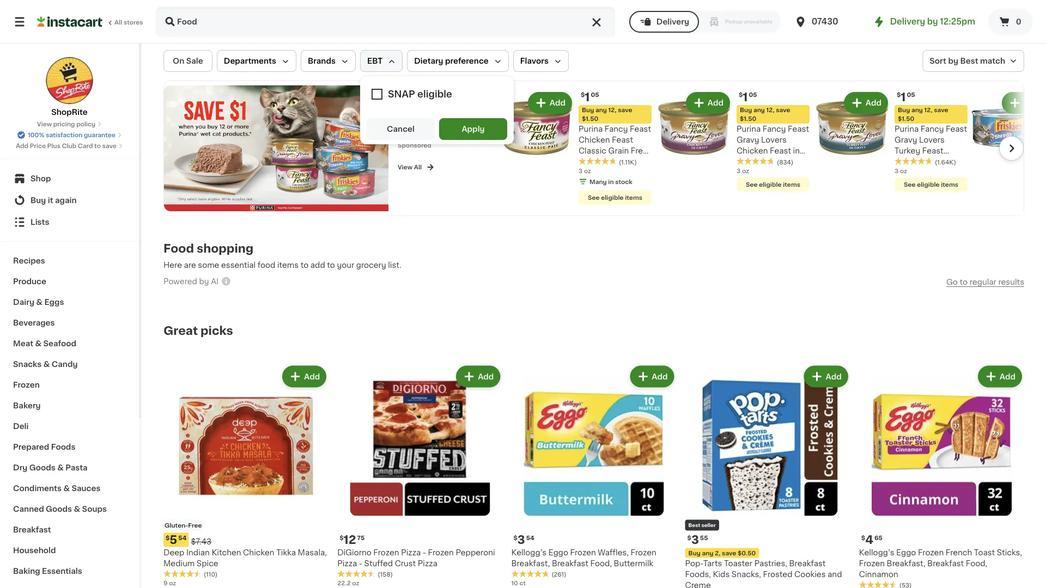 Task type: vqa. For each thing, say whether or not it's contained in the screenshot.
10 ct
yes



Task type: describe. For each thing, give the bounding box(es) containing it.
by for sort
[[948, 57, 958, 65]]

go to regular results button
[[946, 278, 1024, 287]]

shop
[[31, 175, 51, 183]]

brands
[[308, 57, 336, 65]]

it
[[48, 197, 53, 204]]

wet inside purina fancy feast chicken feast classic grain free wet cat food pate
[[579, 158, 594, 166]]

sauces
[[72, 485, 101, 493]]

5
[[170, 535, 177, 546]]

departments
[[224, 57, 276, 65]]

view all
[[398, 164, 422, 170]]

food, inside kellogg's eggo frozen waffles, frozen breakfast, breakfast food, buttermilk
[[590, 560, 612, 568]]

pop-
[[685, 560, 703, 568]]

in up (834)
[[793, 147, 800, 155]]

see for gravy
[[904, 181, 916, 187]]

stock
[[615, 179, 633, 185]]

spice
[[197, 560, 218, 568]]

delivery for delivery by 12:25pm
[[890, 18, 925, 26]]

cat inside purina fancy feast chicken feast classic grain free wet cat food pate
[[596, 158, 610, 166]]

and
[[828, 571, 842, 579]]

22.2
[[337, 581, 351, 587]]

shoprite logo image
[[45, 57, 93, 105]]

lovers for turkey
[[919, 136, 945, 144]]

$ inside '$ 3 54'
[[514, 535, 518, 541]]

buttermilk
[[614, 560, 653, 568]]

candy
[[52, 361, 78, 368]]

delivery for delivery
[[656, 18, 689, 26]]

see for cat
[[746, 181, 758, 187]]

ebt button
[[360, 50, 403, 72]]

canned goods & soups
[[13, 506, 107, 513]]

free inside purina fancy feast chicken feast classic grain free wet cat food pate
[[631, 147, 648, 155]]

any for purina fancy feast chicken feast classic grain free wet cat food pate
[[596, 107, 607, 113]]

breakfast inside kellogg's eggo frozen french toast sticks, frozen breakfast, breakfast food, cinnamon
[[927, 560, 964, 568]]

gourmet inside purina fancy feast gravy lovers turkey feast gourmet cat food in wet cat food gravy
[[895, 158, 929, 166]]

prepared
[[13, 444, 49, 451]]

recipes link
[[7, 251, 132, 271]]

see eligible items for cat
[[904, 181, 959, 187]]

in inside purina fancy feast gravy lovers turkey feast gourmet cat food in wet cat food gravy
[[895, 169, 901, 177]]

items right food
[[277, 261, 299, 269]]

lovers for chicken
[[761, 136, 787, 144]]

great
[[163, 325, 198, 337]]

3 oz for purina fancy feast gravy lovers turkey feast gourmet cat food in wet cat food gravy
[[895, 168, 907, 174]]

12, for purina fancy feast gravy lovers chicken feast in gravy gourmet cat food in wet cat food gravy
[[766, 107, 775, 113]]

& for snacks
[[43, 361, 50, 368]]

buy for purina fancy feast chicken feast classic grain free wet cat food pate
[[582, 107, 594, 113]]

fancy for chicken
[[763, 125, 786, 133]]

$7.43
[[191, 538, 211, 546]]

$0.50
[[738, 550, 756, 556]]

dry goods & pasta link
[[7, 458, 132, 478]]

results
[[998, 278, 1024, 286]]

on sale
[[173, 57, 203, 65]]

essential
[[221, 261, 256, 269]]

food, inside kellogg's eggo frozen french toast sticks, frozen breakfast, breakfast food, cinnamon
[[966, 560, 987, 568]]

3 for purina fancy feast chicken feast classic grain free wet cat food pate
[[579, 168, 583, 174]]

eggo for 3
[[549, 549, 568, 557]]

household
[[13, 547, 56, 555]]

$ 1 05 for purina fancy feast gravy lovers turkey feast gourmet cat food in wet cat food gravy
[[897, 91, 915, 103]]

2 the from the left
[[446, 117, 464, 127]]

dietary preference
[[414, 57, 489, 65]]

snacks & candy
[[13, 361, 78, 368]]

household link
[[7, 541, 132, 561]]

condiments & sauces
[[13, 485, 101, 493]]

1 for purina fancy feast chicken feast classic grain free wet cat food pate
[[585, 91, 590, 103]]

cookies
[[795, 571, 826, 579]]

prepared foods link
[[7, 437, 132, 458]]

breakfast, inside kellogg's eggo frozen waffles, frozen breakfast, breakfast food, buttermilk
[[511, 560, 550, 568]]

see eligible items button for cat
[[895, 177, 968, 192]]

kids
[[713, 571, 730, 579]]

frozen up stuffed
[[373, 549, 399, 557]]

wet inside purina fancy feast gravy lovers turkey feast gourmet cat food in wet cat food gravy
[[903, 169, 919, 177]]

& left pasta at the left of the page
[[57, 464, 64, 472]]

eggs
[[44, 299, 64, 306]]

cinnamon
[[859, 571, 898, 579]]

oz for purina fancy feast gravy lovers chicken feast in gravy gourmet cat food in wet cat food gravy
[[742, 168, 749, 174]]

canned
[[13, 506, 44, 513]]

pepperoni
[[456, 549, 495, 557]]

& for dairy
[[36, 299, 42, 306]]

fancy for turkey
[[921, 125, 944, 133]]

(261)
[[552, 572, 566, 578]]

$ 1 05 for purina fancy feast gravy lovers chicken feast in gravy gourmet cat food in wet cat food gravy
[[739, 91, 757, 103]]

product group containing 5
[[163, 364, 329, 588]]

dairy & eggs link
[[7, 292, 132, 313]]

pizza up crust
[[401, 549, 421, 557]]

buy for pop-tarts toaster pastries, breakfast foods, kids snacks, frosted cookies and creme
[[689, 550, 701, 556]]

kellogg's for 4
[[859, 549, 894, 557]]

produce
[[13, 278, 46, 286]]

purina fancy feast gravy lovers turkey feast gourmet cat food in wet cat food gravy
[[895, 125, 967, 187]]

free inside product group
[[188, 523, 202, 529]]

deli link
[[7, 416, 132, 437]]

breakfast inside kellogg's eggo frozen waffles, frozen breakfast, breakfast food, buttermilk
[[552, 560, 588, 568]]

goods for dry
[[29, 464, 55, 472]]

toaster
[[724, 560, 753, 568]]

to left add
[[301, 261, 309, 269]]

(834)
[[777, 159, 793, 165]]

kellogg's eggo frozen french toast sticks, frozen breakfast, breakfast food, cinnamon
[[859, 549, 1022, 579]]

lists link
[[7, 211, 132, 233]]

breakfast, inside kellogg's eggo frozen french toast sticks, frozen breakfast, breakfast food, cinnamon
[[887, 560, 926, 568]]

$ inside $ 5 54
[[166, 535, 170, 541]]

purina for purina fancy feast chicken feast classic grain free wet cat food pate
[[579, 125, 603, 133]]

condiments & sauces link
[[7, 478, 132, 499]]

best inside "field"
[[960, 57, 978, 65]]

to down guarantee
[[94, 143, 101, 149]]

to right add
[[327, 261, 335, 269]]

dietary
[[414, 57, 443, 65]]

& for condiments
[[63, 485, 70, 493]]

lists
[[31, 219, 49, 226]]

pizza down "digiorno"
[[337, 560, 357, 568]]

any for purina fancy feast gravy lovers chicken feast in gravy gourmet cat food in wet cat food gravy
[[754, 107, 765, 113]]

frozen left french
[[918, 549, 944, 557]]

1 vertical spatial all
[[414, 164, 422, 170]]

tikka
[[276, 549, 296, 557]]

instacart logo image
[[37, 15, 102, 28]]

65
[[875, 535, 883, 541]]

05 for purina fancy feast gravy lovers turkey feast gourmet cat food in wet cat food gravy
[[907, 92, 915, 98]]

oz for digiorno frozen pizza - frozen pepperoni pizza - stuffed crust pizza
[[352, 581, 359, 587]]

add
[[311, 261, 325, 269]]

fancy for classic
[[605, 125, 628, 133]]

baking essentials link
[[7, 561, 132, 582]]

in down (834)
[[774, 169, 781, 177]]

55
[[700, 535, 708, 541]]

canned goods & soups link
[[7, 499, 132, 520]]

toast
[[974, 549, 995, 557]]

the more the meowier spo nsored
[[398, 117, 464, 148]]

gourmet inside purina fancy feast gravy lovers chicken feast in gravy gourmet cat food in wet cat food gravy
[[761, 158, 795, 166]]

$1.50 for purina fancy feast gravy lovers turkey feast gourmet cat food in wet cat food gravy
[[898, 116, 914, 122]]

seafood
[[43, 340, 76, 348]]

delivery by 12:25pm
[[890, 18, 975, 26]]

dietary preference button
[[407, 50, 509, 72]]

flavors
[[520, 57, 549, 65]]

card
[[78, 143, 93, 149]]

4
[[865, 535, 873, 546]]

0 horizontal spatial see eligible items
[[588, 195, 642, 201]]

powered
[[163, 278, 197, 285]]

kellogg's eggo frozen waffles, frozen breakfast, breakfast food, buttermilk
[[511, 549, 657, 568]]

snacks
[[13, 361, 42, 368]]

54 for 3
[[526, 535, 534, 541]]

items for purina fancy feast gravy lovers turkey feast gourmet cat food in wet cat food gravy
[[941, 181, 959, 187]]

powered by ai
[[163, 278, 219, 285]]

buy left it
[[31, 197, 46, 204]]

nsored
[[410, 142, 431, 148]]

100% satisfaction guarantee
[[28, 132, 115, 138]]

indian
[[186, 549, 210, 557]]

view for view all
[[398, 164, 413, 170]]

& left soups
[[74, 506, 80, 513]]

3 for purina fancy feast gravy lovers turkey feast gourmet cat food in wet cat food gravy
[[895, 168, 899, 174]]

$5.54 original price: $7.43 element
[[163, 533, 329, 547]]

produce link
[[7, 271, 132, 292]]

kellogg's for 3
[[511, 549, 547, 557]]

07430 button
[[794, 7, 860, 37]]

& for meat
[[35, 340, 41, 348]]

many in stock
[[590, 179, 633, 185]]

waffles,
[[598, 549, 629, 557]]

pate
[[633, 158, 650, 166]]

0 vertical spatial all
[[114, 19, 122, 25]]

snacks & candy link
[[7, 354, 132, 375]]

food shopping
[[163, 243, 253, 254]]

shoprite
[[51, 108, 88, 116]]

$1.50 for purina fancy feast chicken feast classic grain free wet cat food pate
[[582, 116, 598, 122]]

frozen left pepperoni
[[428, 549, 454, 557]]

dairy
[[13, 299, 34, 306]]

54 for 5
[[178, 535, 187, 541]]

$ inside $ 4 65
[[861, 535, 865, 541]]

12, for purina fancy feast chicken feast classic grain free wet cat food pate
[[608, 107, 617, 113]]

save for purina fancy feast gravy lovers chicken feast in gravy gourmet cat food in wet cat food gravy
[[776, 107, 790, 113]]

satisfaction
[[46, 132, 82, 138]]

0 vertical spatial -
[[423, 549, 426, 557]]

eggo for 4
[[896, 549, 916, 557]]

breakfast inside pop-tarts toaster pastries, breakfast foods, kids snacks, frosted cookies and creme
[[789, 560, 826, 568]]

foods
[[51, 444, 75, 451]]

frozen up buttermilk
[[631, 549, 657, 557]]

3 for purina fancy feast gravy lovers chicken feast in gravy gourmet cat food in wet cat food gravy
[[737, 168, 741, 174]]

$ inside $ 12 75
[[340, 535, 344, 541]]

apply button
[[439, 118, 507, 140]]



Task type: locate. For each thing, give the bounding box(es) containing it.
beverages
[[13, 319, 55, 327]]

free up $7.43
[[188, 523, 202, 529]]

2 $ 1 05 from the left
[[739, 91, 757, 103]]

1
[[585, 91, 590, 103], [743, 91, 748, 103], [901, 91, 906, 103]]

breakfast, up cinnamon
[[887, 560, 926, 568]]

1 purina from the left
[[579, 125, 603, 133]]

0 vertical spatial best
[[960, 57, 978, 65]]

buy any 12, save $1.50 for purina fancy feast gravy lovers turkey feast gourmet cat food in wet cat food gravy
[[898, 107, 948, 122]]

regular
[[970, 278, 997, 286]]

fancy inside purina fancy feast chicken feast classic grain free wet cat food pate
[[605, 125, 628, 133]]

2 horizontal spatial 12,
[[924, 107, 933, 113]]

frozen left waffles,
[[570, 549, 596, 557]]

1 horizontal spatial 54
[[526, 535, 534, 541]]

0 horizontal spatial 1
[[585, 91, 590, 103]]

buy up pop-
[[689, 550, 701, 556]]

condiments
[[13, 485, 62, 493]]

2 $1.50 from the left
[[740, 116, 756, 122]]

05 for purina fancy feast gravy lovers chicken feast in gravy gourmet cat food in wet cat food gravy
[[749, 92, 757, 98]]

1 horizontal spatial gourmet
[[895, 158, 929, 166]]

great picks
[[163, 325, 233, 337]]

0 horizontal spatial purina
[[579, 125, 603, 133]]

2 05 from the left
[[749, 92, 757, 98]]

service type group
[[629, 11, 781, 33]]

2 gourmet from the left
[[895, 158, 929, 166]]

save for pop-tarts toaster pastries, breakfast foods, kids snacks, frosted cookies and creme
[[722, 550, 736, 556]]

save up purina fancy feast gravy lovers turkey feast gourmet cat food in wet cat food gravy
[[934, 107, 948, 113]]

eggo inside kellogg's eggo frozen french toast sticks, frozen breakfast, breakfast food, cinnamon
[[896, 549, 916, 557]]

1 vertical spatial best
[[689, 523, 700, 528]]

chicken inside deep indian kitchen chicken tikka masala, medium spice
[[243, 549, 274, 557]]

9
[[163, 581, 168, 587]]

food,
[[590, 560, 612, 568], [966, 560, 987, 568]]

2 vertical spatial by
[[199, 278, 209, 285]]

see eligible items button down (834)
[[737, 177, 810, 192]]

best
[[960, 57, 978, 65], [689, 523, 700, 528]]

1 horizontal spatial $1.50
[[740, 116, 756, 122]]

buy up purina fancy feast gravy lovers chicken feast in gravy gourmet cat food in wet cat food gravy
[[740, 107, 752, 113]]

by for delivery
[[927, 18, 938, 26]]

3 oz for purina fancy feast chicken feast classic grain free wet cat food pate
[[579, 168, 591, 174]]

1 horizontal spatial lovers
[[919, 136, 945, 144]]

& left sauces
[[63, 485, 70, 493]]

view up 100%
[[37, 121, 52, 127]]

frosted
[[763, 571, 793, 579]]

2 horizontal spatial buy any 12, save $1.50
[[898, 107, 948, 122]]

eggo up cinnamon
[[896, 549, 916, 557]]

shop link
[[7, 168, 132, 190]]

by
[[927, 18, 938, 26], [948, 57, 958, 65], [199, 278, 209, 285]]

1 horizontal spatial 05
[[749, 92, 757, 98]]

product group containing 4
[[859, 364, 1024, 588]]

items down (1.64k)
[[941, 181, 959, 187]]

pop-tarts toaster pastries, breakfast foods, kids snacks, frosted cookies and creme
[[685, 560, 842, 588]]

policy
[[76, 121, 95, 127]]

2 horizontal spatial purina
[[895, 125, 919, 133]]

free up pate
[[631, 147, 648, 155]]

all down nsored
[[414, 164, 422, 170]]

3 oz for purina fancy feast gravy lovers chicken feast in gravy gourmet cat food in wet cat food gravy
[[737, 168, 749, 174]]

Best match Sort by field
[[923, 50, 1024, 72]]

deep
[[163, 549, 184, 557]]

fancy up grain
[[605, 125, 628, 133]]

1 12, from the left
[[608, 107, 617, 113]]

12, for purina fancy feast gravy lovers turkey feast gourmet cat food in wet cat food gravy
[[924, 107, 933, 113]]

54 inside '$ 3 54'
[[526, 535, 534, 541]]

1 horizontal spatial 12,
[[766, 107, 775, 113]]

see eligible items for in
[[746, 181, 800, 187]]

0 horizontal spatial $1.50
[[582, 116, 598, 122]]

2 horizontal spatial see
[[904, 181, 916, 187]]

1 horizontal spatial purina
[[737, 125, 761, 133]]

any up "turkey"
[[912, 107, 923, 113]]

any for pop-tarts toaster pastries, breakfast foods, kids snacks, frosted cookies and creme
[[702, 550, 714, 556]]

guarantee
[[84, 132, 115, 138]]

1 1 from the left
[[585, 91, 590, 103]]

2 kellogg's from the left
[[859, 549, 894, 557]]

save for purina fancy feast gravy lovers turkey feast gourmet cat food in wet cat food gravy
[[934, 107, 948, 113]]

see eligible items down (834)
[[746, 181, 800, 187]]

ai
[[211, 278, 219, 285]]

chicken inside purina fancy feast gravy lovers chicken feast in gravy gourmet cat food in wet cat food gravy
[[737, 147, 768, 155]]

Search field
[[157, 8, 614, 36]]

1 horizontal spatial the
[[446, 117, 464, 127]]

1 for purina fancy feast gravy lovers turkey feast gourmet cat food in wet cat food gravy
[[901, 91, 906, 103]]

fancy inside purina fancy feast gravy lovers chicken feast in gravy gourmet cat food in wet cat food gravy
[[763, 125, 786, 133]]

1 vertical spatial chicken
[[737, 147, 768, 155]]

1 $1.50 from the left
[[582, 116, 598, 122]]

12:25pm
[[940, 18, 975, 26]]

0 horizontal spatial lovers
[[761, 136, 787, 144]]

grain
[[608, 147, 629, 155]]

by right sort
[[948, 57, 958, 65]]

9 oz
[[163, 581, 176, 587]]

view for view pricing policy
[[37, 121, 52, 127]]

2 3 oz from the left
[[737, 168, 749, 174]]

on
[[173, 57, 184, 65]]

0 horizontal spatial wet
[[579, 158, 594, 166]]

items for purina fancy feast chicken feast classic grain free wet cat food pate
[[625, 195, 642, 201]]

eligible down (834)
[[759, 181, 782, 187]]

stuffed
[[364, 560, 393, 568]]

wet inside purina fancy feast gravy lovers chicken feast in gravy gourmet cat food in wet cat food gravy
[[783, 169, 798, 177]]

classic
[[579, 147, 606, 155]]

kitchen
[[212, 549, 241, 557]]

see eligible items down many in stock on the top
[[588, 195, 642, 201]]

see eligible items down (1.64k)
[[904, 181, 959, 187]]

masala,
[[298, 549, 327, 557]]

0 vertical spatial goods
[[29, 464, 55, 472]]

1 horizontal spatial all
[[414, 164, 422, 170]]

3 purina from the left
[[895, 125, 919, 133]]

3 $1.50 from the left
[[898, 116, 914, 122]]

purina inside purina fancy feast gravy lovers chicken feast in gravy gourmet cat food in wet cat food gravy
[[737, 125, 761, 133]]

sticks,
[[997, 549, 1022, 557]]

1 buy any 12, save $1.50 from the left
[[582, 107, 632, 122]]

2 horizontal spatial $1.50
[[898, 116, 914, 122]]

snacks,
[[732, 571, 761, 579]]

1 for purina fancy feast gravy lovers chicken feast in gravy gourmet cat food in wet cat food gravy
[[743, 91, 748, 103]]

12, up purina fancy feast gravy lovers chicken feast in gravy gourmet cat food in wet cat food gravy
[[766, 107, 775, 113]]

save up purina fancy feast gravy lovers chicken feast in gravy gourmet cat food in wet cat food gravy
[[776, 107, 790, 113]]

delivery button
[[629, 11, 699, 33]]

by left 12:25pm
[[927, 18, 938, 26]]

1 horizontal spatial fancy
[[763, 125, 786, 133]]

10 ct
[[511, 581, 526, 587]]

chicken inside purina fancy feast chicken feast classic grain free wet cat food pate
[[579, 136, 610, 144]]

1 horizontal spatial eggo
[[896, 549, 916, 557]]

1 54 from the left
[[178, 535, 187, 541]]

purina image
[[398, 90, 417, 110]]

0 horizontal spatial see
[[588, 195, 600, 201]]

1 horizontal spatial 3 oz
[[737, 168, 749, 174]]

1 breakfast, from the left
[[511, 560, 550, 568]]

eligible down (1.64k)
[[917, 181, 940, 187]]

1 horizontal spatial free
[[631, 147, 648, 155]]

0 horizontal spatial $ 1 05
[[581, 91, 599, 103]]

0 horizontal spatial eligible
[[601, 195, 624, 201]]

gravy
[[737, 136, 759, 144], [895, 136, 917, 144], [737, 158, 759, 166], [774, 180, 796, 187], [895, 180, 917, 187]]

2 lovers from the left
[[919, 136, 945, 144]]

buy up "turkey"
[[898, 107, 910, 113]]

3 12, from the left
[[924, 107, 933, 113]]

shoprite link
[[45, 57, 93, 118]]

3 3 oz from the left
[[895, 168, 907, 174]]

breakfast up cookies
[[789, 560, 826, 568]]

2 54 from the left
[[526, 535, 534, 541]]

0 vertical spatial chicken
[[579, 136, 610, 144]]

3 $ 1 05 from the left
[[897, 91, 915, 103]]

dry
[[13, 464, 27, 472]]

$ 5 54
[[166, 535, 187, 546]]

meowier
[[398, 129, 440, 139]]

product group
[[498, 90, 652, 207], [656, 90, 810, 194], [814, 90, 968, 194], [163, 364, 329, 588], [337, 364, 503, 588], [511, 364, 677, 588], [685, 364, 850, 588], [859, 364, 1024, 588]]

★★★★★
[[579, 158, 617, 165], [579, 158, 617, 165], [737, 158, 775, 165], [737, 158, 775, 165], [895, 158, 933, 165], [895, 158, 933, 165], [163, 570, 202, 578], [163, 570, 202, 578], [511, 570, 549, 578], [511, 570, 549, 578], [337, 570, 376, 578], [337, 570, 376, 578]]

1 horizontal spatial see
[[746, 181, 758, 187]]

0 horizontal spatial 05
[[591, 92, 599, 98]]

view down spo
[[398, 164, 413, 170]]

2 horizontal spatial chicken
[[737, 147, 768, 155]]

see eligible items button down (1.64k)
[[895, 177, 968, 192]]

by inside "field"
[[948, 57, 958, 65]]

kellogg's inside kellogg's eggo frozen french toast sticks, frozen breakfast, breakfast food, cinnamon
[[859, 549, 894, 557]]

the up meowier
[[398, 117, 416, 127]]

3 1 from the left
[[901, 91, 906, 103]]

1 horizontal spatial kellogg's
[[859, 549, 894, 557]]

any left 2,
[[702, 550, 714, 556]]

2 1 from the left
[[743, 91, 748, 103]]

lovers up (1.64k)
[[919, 136, 945, 144]]

- down "digiorno"
[[359, 560, 362, 568]]

deep indian kitchen chicken tikka masala, medium spice
[[163, 549, 327, 568]]

buy up classic
[[582, 107, 594, 113]]

1 vertical spatial goods
[[46, 506, 72, 513]]

recipes
[[13, 257, 45, 265]]

oz for deep indian kitchen chicken tikka masala, medium spice
[[169, 581, 176, 587]]

fancy inside purina fancy feast gravy lovers turkey feast gourmet cat food in wet cat food gravy
[[921, 125, 944, 133]]

0 horizontal spatial gourmet
[[761, 158, 795, 166]]

fancy up (1.64k)
[[921, 125, 944, 133]]

2 eggo from the left
[[896, 549, 916, 557]]

2 fancy from the left
[[763, 125, 786, 133]]

stores
[[124, 19, 143, 25]]

eggo inside kellogg's eggo frozen waffles, frozen breakfast, breakfast food, buttermilk
[[549, 549, 568, 557]]

eligible
[[759, 181, 782, 187], [917, 181, 940, 187], [601, 195, 624, 201]]

pricing
[[53, 121, 75, 127]]

0 horizontal spatial kellogg's
[[511, 549, 547, 557]]

buy any 12, save $1.50 for purina fancy feast chicken feast classic grain free wet cat food pate
[[582, 107, 632, 122]]

75
[[357, 535, 365, 541]]

meat & seafood
[[13, 340, 76, 348]]

0 horizontal spatial 54
[[178, 535, 187, 541]]

1 eggo from the left
[[549, 549, 568, 557]]

save right 2,
[[722, 550, 736, 556]]

eligible down many in stock on the top
[[601, 195, 624, 201]]

0 horizontal spatial the
[[398, 117, 416, 127]]

2 horizontal spatial eligible
[[917, 181, 940, 187]]

$ 1 05 for purina fancy feast chicken feast classic grain free wet cat food pate
[[581, 91, 599, 103]]

any up purina fancy feast chicken feast classic grain free wet cat food pate
[[596, 107, 607, 113]]

$1.50 up purina fancy feast gravy lovers chicken feast in gravy gourmet cat food in wet cat food gravy
[[740, 116, 756, 122]]

2 horizontal spatial 05
[[907, 92, 915, 98]]

gourmet
[[761, 158, 795, 166], [895, 158, 929, 166]]

1 horizontal spatial eligible
[[759, 181, 782, 187]]

wet down "turkey"
[[903, 169, 919, 177]]

breakfast, up ct on the bottom of the page
[[511, 560, 550, 568]]

12, up purina fancy feast gravy lovers turkey feast gourmet cat food in wet cat food gravy
[[924, 107, 933, 113]]

lovers inside purina fancy feast gravy lovers chicken feast in gravy gourmet cat food in wet cat food gravy
[[761, 136, 787, 144]]

2 horizontal spatial 3 oz
[[895, 168, 907, 174]]

2 food, from the left
[[966, 560, 987, 568]]

delivery
[[890, 18, 925, 26], [656, 18, 689, 26]]

2 horizontal spatial fancy
[[921, 125, 944, 133]]

1 horizontal spatial breakfast,
[[887, 560, 926, 568]]

12, up purina fancy feast chicken feast classic grain free wet cat food pate
[[608, 107, 617, 113]]

$1.50 up "turkey"
[[898, 116, 914, 122]]

1 the from the left
[[398, 117, 416, 127]]

buy any 12, save $1.50 up "turkey"
[[898, 107, 948, 122]]

1 horizontal spatial -
[[423, 549, 426, 557]]

buy for purina fancy feast gravy lovers chicken feast in gravy gourmet cat food in wet cat food gravy
[[740, 107, 752, 113]]

1 3 oz from the left
[[579, 168, 591, 174]]

1 horizontal spatial by
[[927, 18, 938, 26]]

0 horizontal spatial free
[[188, 523, 202, 529]]

1 fancy from the left
[[605, 125, 628, 133]]

best left match
[[960, 57, 978, 65]]

oz for purina fancy feast gravy lovers turkey feast gourmet cat food in wet cat food gravy
[[900, 168, 907, 174]]

22.2 oz
[[337, 581, 359, 587]]

save up purina fancy feast chicken feast classic grain free wet cat food pate
[[618, 107, 632, 113]]

54 inside $ 5 54
[[178, 535, 187, 541]]

flavors button
[[513, 50, 569, 72]]

1 vertical spatial by
[[948, 57, 958, 65]]

0 horizontal spatial breakfast,
[[511, 560, 550, 568]]

oz for purina fancy feast chicken feast classic grain free wet cat food pate
[[584, 168, 591, 174]]

$1.50 up classic
[[582, 116, 598, 122]]

0 vertical spatial view
[[37, 121, 52, 127]]

2 breakfast, from the left
[[887, 560, 926, 568]]

food inside purina fancy feast chicken feast classic grain free wet cat food pate
[[612, 158, 631, 166]]

0 horizontal spatial see eligible items button
[[579, 190, 652, 205]]

chicken for 1
[[579, 136, 610, 144]]

0 horizontal spatial best
[[689, 523, 700, 528]]

oz
[[584, 168, 591, 174], [742, 168, 749, 174], [900, 168, 907, 174], [169, 581, 176, 587], [352, 581, 359, 587]]

see eligible items button
[[737, 177, 810, 192], [895, 177, 968, 192], [579, 190, 652, 205]]

purina inside purina fancy feast gravy lovers turkey feast gourmet cat food in wet cat food gravy
[[895, 125, 919, 133]]

kellogg's down $ 4 65
[[859, 549, 894, 557]]

add
[[550, 99, 566, 107], [708, 99, 724, 107], [866, 99, 882, 107], [1024, 99, 1040, 107], [16, 143, 28, 149], [304, 373, 320, 381], [478, 373, 494, 381], [652, 373, 668, 381], [826, 373, 842, 381], [1000, 373, 1016, 381]]

spo
[[398, 142, 410, 148]]

on sale button
[[163, 50, 212, 72]]

2 buy any 12, save $1.50 from the left
[[740, 107, 790, 122]]

dairy & eggs
[[13, 299, 64, 306]]

goods for canned
[[46, 506, 72, 513]]

wet down classic
[[579, 158, 594, 166]]

view
[[37, 121, 52, 127], [398, 164, 413, 170]]

1 vertical spatial view
[[398, 164, 413, 170]]

apply
[[462, 125, 485, 133]]

None search field
[[156, 7, 615, 37]]

purina fancy feast chicken feast classic grain free wet cat food pate
[[579, 125, 651, 166]]

eligible for in
[[759, 181, 782, 187]]

0 vertical spatial free
[[631, 147, 648, 155]]

frozen up cinnamon
[[859, 560, 885, 568]]

by for powered
[[199, 278, 209, 285]]

kellogg's down '$ 3 54'
[[511, 549, 547, 557]]

05 for purina fancy feast chicken feast classic grain free wet cat food pate
[[591, 92, 599, 98]]

goods down condiments & sauces
[[46, 506, 72, 513]]

0 horizontal spatial by
[[199, 278, 209, 285]]

54
[[178, 535, 187, 541], [526, 535, 534, 541]]

items down stock
[[625, 195, 642, 201]]

buy any 2, save $0.50
[[689, 550, 756, 556]]

see
[[746, 181, 758, 187], [904, 181, 916, 187], [588, 195, 600, 201]]

1 horizontal spatial see eligible items button
[[737, 177, 810, 192]]

gluten-free
[[165, 523, 202, 529]]

beverages link
[[7, 313, 132, 333]]

add price plus club card to save link
[[16, 142, 123, 150]]

0 horizontal spatial 12,
[[608, 107, 617, 113]]

in left stock
[[608, 179, 614, 185]]

frozen up bakery
[[13, 381, 40, 389]]

purina fancy feast gravy lovers chicken feast in gravy gourmet cat food in wet cat food gravy
[[737, 125, 809, 187]]

2 12, from the left
[[766, 107, 775, 113]]

0 button
[[988, 9, 1033, 35]]

in down "turkey"
[[895, 169, 901, 177]]

3 fancy from the left
[[921, 125, 944, 133]]

0 horizontal spatial all
[[114, 19, 122, 25]]

0 horizontal spatial eggo
[[549, 549, 568, 557]]

eggo up '(261)'
[[549, 549, 568, 557]]

save for purina fancy feast chicken feast classic grain free wet cat food pate
[[618, 107, 632, 113]]

1 lovers from the left
[[761, 136, 787, 144]]

sort by best match
[[930, 57, 1005, 65]]

0 horizontal spatial buy any 12, save $1.50
[[582, 107, 632, 122]]

by left the ai
[[199, 278, 209, 285]]

lovers up (834)
[[761, 136, 787, 144]]

- left pepperoni
[[423, 549, 426, 557]]

2 horizontal spatial by
[[948, 57, 958, 65]]

2 horizontal spatial wet
[[903, 169, 919, 177]]

goods inside "dry goods & pasta" link
[[29, 464, 55, 472]]

buy it again link
[[7, 190, 132, 211]]

1 $ 1 05 from the left
[[581, 91, 599, 103]]

all left stores
[[114, 19, 122, 25]]

pastries,
[[755, 560, 787, 568]]

sale
[[186, 57, 203, 65]]

2 horizontal spatial see eligible items button
[[895, 177, 968, 192]]

1 05 from the left
[[591, 92, 599, 98]]

1 horizontal spatial delivery
[[890, 18, 925, 26]]

food, down toast
[[966, 560, 987, 568]]

3 05 from the left
[[907, 92, 915, 98]]

all stores
[[114, 19, 143, 25]]

0 horizontal spatial 3 oz
[[579, 168, 591, 174]]

2 vertical spatial chicken
[[243, 549, 274, 557]]

$1.50 for purina fancy feast gravy lovers chicken feast in gravy gourmet cat food in wet cat food gravy
[[740, 116, 756, 122]]

chicken for 5
[[243, 549, 274, 557]]

100% satisfaction guarantee button
[[17, 129, 122, 139]]

frozen link
[[7, 375, 132, 396]]

buy for purina fancy feast gravy lovers turkey feast gourmet cat food in wet cat food gravy
[[898, 107, 910, 113]]

1 vertical spatial -
[[359, 560, 362, 568]]

the right more
[[446, 117, 464, 127]]

& left candy
[[43, 361, 50, 368]]

add price plus club card to save
[[16, 143, 117, 149]]

delivery inside "button"
[[656, 18, 689, 26]]

1 food, from the left
[[590, 560, 612, 568]]

to right go
[[960, 278, 968, 286]]

add button inside 'add' 'link'
[[1003, 93, 1045, 113]]

2 horizontal spatial 1
[[901, 91, 906, 103]]

more
[[418, 117, 444, 127]]

1 horizontal spatial wet
[[783, 169, 798, 177]]

save inside add price plus club card to save link
[[102, 143, 117, 149]]

breakfast up '(261)'
[[552, 560, 588, 568]]

items down (834)
[[783, 181, 800, 187]]

purina for purina fancy feast gravy lovers chicken feast in gravy gourmet cat food in wet cat food gravy
[[737, 125, 761, 133]]

any for purina fancy feast gravy lovers turkey feast gourmet cat food in wet cat food gravy
[[912, 107, 923, 113]]

0 horizontal spatial chicken
[[243, 549, 274, 557]]

0 horizontal spatial fancy
[[605, 125, 628, 133]]

wet down (834)
[[783, 169, 798, 177]]

best left seller
[[689, 523, 700, 528]]

1 horizontal spatial food,
[[966, 560, 987, 568]]

pizza right crust
[[418, 560, 437, 568]]

add inside 'link'
[[1024, 99, 1040, 107]]

purina for purina fancy feast gravy lovers turkey feast gourmet cat food in wet cat food gravy
[[895, 125, 919, 133]]

goods down prepared foods
[[29, 464, 55, 472]]

to inside button
[[960, 278, 968, 286]]

items for purina fancy feast gravy lovers chicken feast in gravy gourmet cat food in wet cat food gravy
[[783, 181, 800, 187]]

fancy
[[605, 125, 628, 133], [763, 125, 786, 133], [921, 125, 944, 133]]

1 horizontal spatial 1
[[743, 91, 748, 103]]

1 vertical spatial free
[[188, 523, 202, 529]]

medium
[[163, 560, 195, 568]]

0 horizontal spatial food,
[[590, 560, 612, 568]]

buy any 12, save $1.50 up purina fancy feast gravy lovers chicken feast in gravy gourmet cat food in wet cat food gravy
[[740, 107, 790, 122]]

picks
[[201, 325, 233, 337]]

1 horizontal spatial best
[[960, 57, 978, 65]]

1 horizontal spatial $ 1 05
[[739, 91, 757, 103]]

goods
[[29, 464, 55, 472], [46, 506, 72, 513]]

buy any 12, save $1.50 for purina fancy feast gravy lovers chicken feast in gravy gourmet cat food in wet cat food gravy
[[740, 107, 790, 122]]

product group containing 12
[[337, 364, 503, 588]]

buy any 12, save $1.50 up purina fancy feast chicken feast classic grain free wet cat food pate
[[582, 107, 632, 122]]

baking
[[13, 568, 40, 575]]

food, down waffles,
[[590, 560, 612, 568]]

eligible for cat
[[917, 181, 940, 187]]

purina inside purina fancy feast chicken feast classic grain free wet cat food pate
[[579, 125, 603, 133]]

the more the meowier image
[[164, 85, 389, 211]]

see eligible items button down many in stock on the top
[[579, 190, 652, 205]]

& right the meat
[[35, 340, 41, 348]]

1 horizontal spatial buy any 12, save $1.50
[[740, 107, 790, 122]]

1 horizontal spatial chicken
[[579, 136, 610, 144]]

0 horizontal spatial view
[[37, 121, 52, 127]]

0 horizontal spatial -
[[359, 560, 362, 568]]

goods inside canned goods & soups link
[[46, 506, 72, 513]]

save down guarantee
[[102, 143, 117, 149]]

& inside "link"
[[43, 361, 50, 368]]

kellogg's inside kellogg's eggo frozen waffles, frozen breakfast, breakfast food, buttermilk
[[511, 549, 547, 557]]

fancy up (834)
[[763, 125, 786, 133]]

3 buy any 12, save $1.50 from the left
[[898, 107, 948, 122]]

$ inside $ 3 55
[[687, 535, 691, 541]]

2 horizontal spatial $ 1 05
[[897, 91, 915, 103]]

1 gourmet from the left
[[761, 158, 795, 166]]

0 horizontal spatial delivery
[[656, 18, 689, 26]]

0 vertical spatial by
[[927, 18, 938, 26]]

$ 3 55
[[687, 535, 708, 546]]

lovers inside purina fancy feast gravy lovers turkey feast gourmet cat food in wet cat food gravy
[[919, 136, 945, 144]]

1 horizontal spatial view
[[398, 164, 413, 170]]

see eligible items button for in
[[737, 177, 810, 192]]

2 horizontal spatial see eligible items
[[904, 181, 959, 187]]

breakfast down french
[[927, 560, 964, 568]]

1 horizontal spatial see eligible items
[[746, 181, 800, 187]]

2 purina from the left
[[737, 125, 761, 133]]

1 kellogg's from the left
[[511, 549, 547, 557]]

& left eggs
[[36, 299, 42, 306]]

any up purina fancy feast gravy lovers chicken feast in gravy gourmet cat food in wet cat food gravy
[[754, 107, 765, 113]]

breakfast up the household
[[13, 526, 51, 534]]



